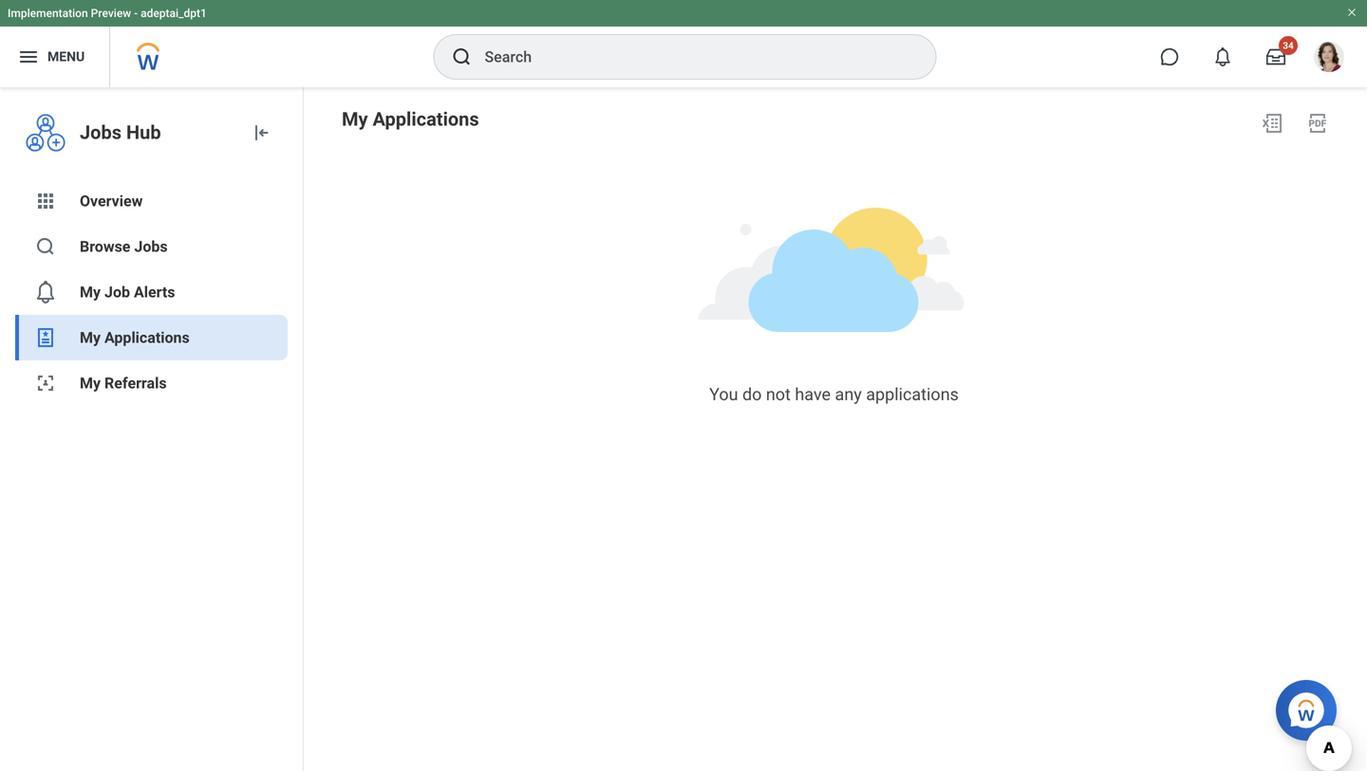 Task type: locate. For each thing, give the bounding box(es) containing it.
1 vertical spatial search image
[[34, 235, 57, 258]]

menu
[[47, 49, 85, 65]]

jobs
[[80, 122, 122, 144], [134, 238, 168, 256]]

0 horizontal spatial my applications
[[80, 329, 190, 347]]

my applications
[[342, 108, 479, 131], [80, 329, 190, 347]]

jobs hub
[[80, 122, 161, 144]]

1 horizontal spatial my applications
[[342, 108, 479, 131]]

0 horizontal spatial applications
[[104, 329, 190, 347]]

alerts
[[134, 283, 175, 301]]

jobs hub element
[[80, 120, 235, 146]]

0 vertical spatial search image
[[451, 46, 473, 68]]

notifications large image
[[1213, 47, 1232, 66]]

0 vertical spatial jobs
[[80, 122, 122, 144]]

implementation preview -   adeptai_dpt1
[[8, 7, 207, 20]]

34
[[1283, 40, 1294, 51]]

applications
[[373, 108, 479, 131], [104, 329, 190, 347]]

my
[[342, 108, 368, 131], [80, 283, 101, 301], [80, 329, 101, 347], [80, 375, 101, 393]]

0 vertical spatial applications
[[373, 108, 479, 131]]

1 vertical spatial applications
[[104, 329, 190, 347]]

1 vertical spatial jobs
[[134, 238, 168, 256]]

0 horizontal spatial jobs
[[80, 122, 122, 144]]

view printable version (pdf) image
[[1306, 112, 1329, 135]]

jobs up my job alerts link
[[134, 238, 168, 256]]

34 button
[[1255, 36, 1298, 78]]

navigation pane region
[[0, 87, 304, 772]]

browse
[[80, 238, 130, 256]]

my for the my applications link
[[80, 329, 101, 347]]

my right document star icon
[[80, 329, 101, 347]]

preview
[[91, 7, 131, 20]]

-
[[134, 7, 138, 20]]

Search Workday  search field
[[485, 36, 897, 78]]

0 vertical spatial my applications
[[342, 108, 479, 131]]

my right my referrals image
[[80, 375, 101, 393]]

1 vertical spatial my applications
[[80, 329, 190, 347]]

inbox large image
[[1267, 47, 1286, 66]]

1 horizontal spatial jobs
[[134, 238, 168, 256]]

close environment banner image
[[1346, 7, 1358, 18]]

justify image
[[17, 46, 40, 68]]

search image
[[451, 46, 473, 68], [34, 235, 57, 258]]

export to excel image
[[1261, 112, 1284, 135]]

search image inside the browse jobs link
[[34, 235, 57, 258]]

you do not have any applications
[[709, 385, 959, 405]]

my referrals link
[[15, 361, 288, 406]]

0 horizontal spatial search image
[[34, 235, 57, 258]]

you
[[709, 385, 738, 405]]

notifications large image
[[34, 281, 57, 304]]

jobs left hub
[[80, 122, 122, 144]]

my left job
[[80, 283, 101, 301]]

document star image
[[34, 327, 57, 349]]



Task type: describe. For each thing, give the bounding box(es) containing it.
my referrals image
[[34, 372, 57, 395]]

my for my referrals link
[[80, 375, 101, 393]]

do
[[742, 385, 762, 405]]

1 horizontal spatial search image
[[451, 46, 473, 68]]

have
[[795, 385, 831, 405]]

applications inside the my applications link
[[104, 329, 190, 347]]

not
[[766, 385, 791, 405]]

referrals
[[104, 375, 167, 393]]

job
[[104, 283, 130, 301]]

adeptai_dpt1
[[141, 7, 207, 20]]

my applications inside navigation pane region
[[80, 329, 190, 347]]

transformation import image
[[250, 122, 272, 144]]

my job alerts link
[[15, 270, 288, 315]]

1 horizontal spatial applications
[[373, 108, 479, 131]]

my job alerts
[[80, 283, 175, 301]]

browse jobs link
[[15, 224, 288, 270]]

overview
[[80, 192, 143, 210]]

my right transformation import icon on the left of the page
[[342, 108, 368, 131]]

profile logan mcneil image
[[1314, 42, 1344, 76]]

applications
[[866, 385, 959, 405]]

my referrals
[[80, 375, 167, 393]]

browse jobs
[[80, 238, 168, 256]]

overview link
[[15, 178, 288, 224]]

hub
[[126, 122, 161, 144]]

menu banner
[[0, 0, 1367, 87]]

my applications link
[[15, 315, 288, 361]]

heatmap image
[[34, 190, 57, 213]]

menu button
[[0, 27, 109, 87]]

my for my job alerts link
[[80, 283, 101, 301]]

any
[[835, 385, 862, 405]]

implementation
[[8, 7, 88, 20]]



Task type: vqa. For each thing, say whether or not it's contained in the screenshot.
Delegations
no



